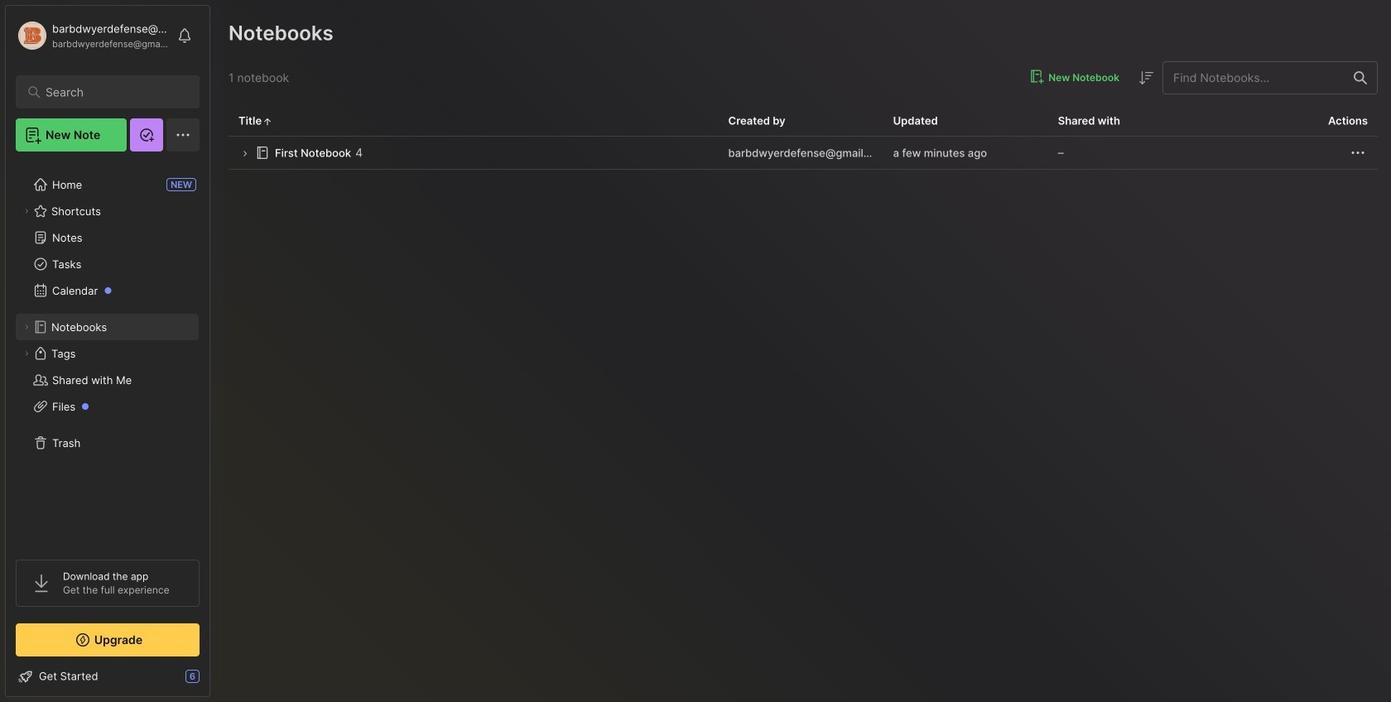 Task type: describe. For each thing, give the bounding box(es) containing it.
Search text field
[[46, 84, 178, 100]]

none search field inside main element
[[46, 82, 178, 102]]

Find Notebooks… text field
[[1163, 64, 1344, 91]]

more actions image
[[1348, 143, 1368, 163]]

expand tags image
[[22, 349, 31, 359]]

Sort field
[[1136, 68, 1156, 88]]

main element
[[0, 0, 215, 702]]

sort options image
[[1136, 68, 1156, 88]]

Help and Learning task checklist field
[[6, 663, 209, 690]]

More actions field
[[1348, 143, 1368, 163]]



Task type: locate. For each thing, give the bounding box(es) containing it.
click to collapse image
[[209, 671, 221, 691]]

None search field
[[46, 82, 178, 102]]

expand notebooks image
[[22, 322, 31, 332]]

Account field
[[16, 19, 169, 52]]

row
[[229, 137, 1378, 170]]

tree
[[6, 161, 209, 545]]

arrow image
[[238, 147, 251, 160]]

tree inside main element
[[6, 161, 209, 545]]



Task type: vqa. For each thing, say whether or not it's contained in the screenshot.
2nd More actions field from left's More actions icon
no



